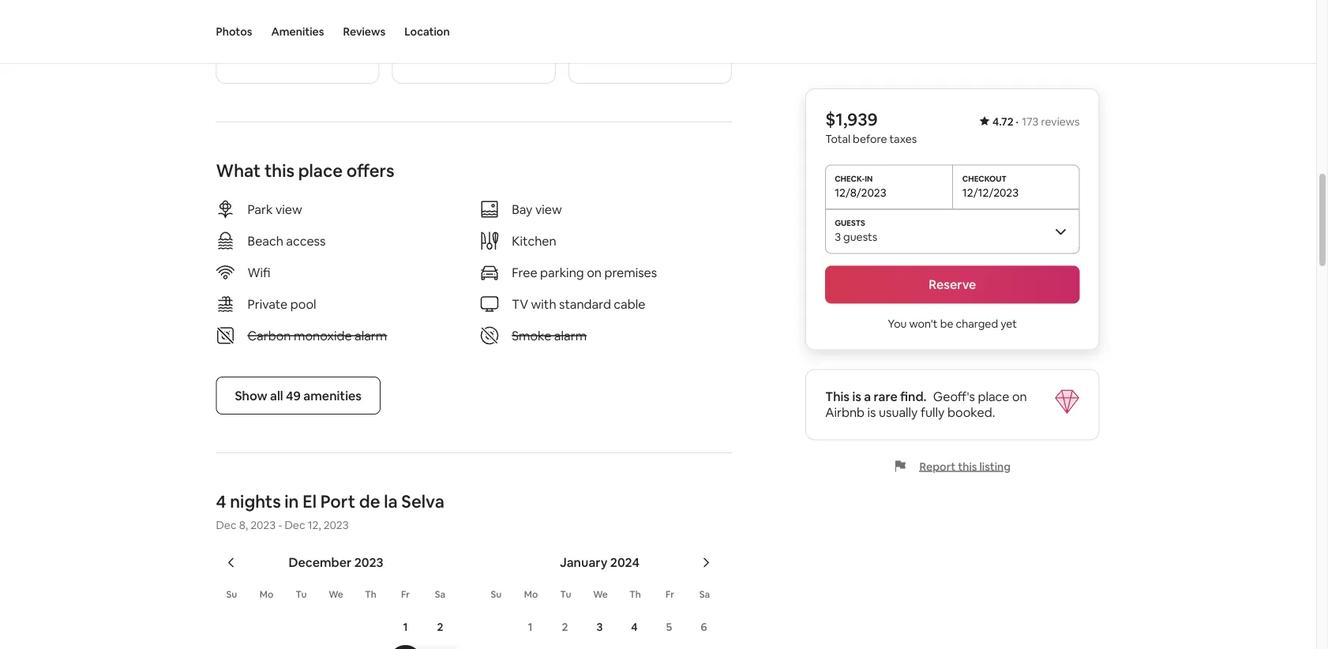 Task type: describe. For each thing, give the bounding box(es) containing it.
3 inside the bedroom 3 1 double bed
[[470, 26, 477, 42]]

2 single beds
[[588, 49, 654, 63]]

beds
[[629, 49, 654, 63]]

reviews
[[1041, 115, 1080, 129]]

1 alarm from the left
[[355, 327, 387, 344]]

with
[[531, 296, 556, 312]]

geoff's place on airbnb is usually fully booked.
[[825, 389, 1027, 421]]

reviews
[[343, 24, 386, 39]]

this
[[825, 389, 850, 405]]

photos
[[216, 24, 252, 39]]

total
[[825, 131, 851, 146]]

bedroom for bedroom 2
[[236, 26, 291, 42]]

you
[[888, 316, 907, 331]]

on for place
[[1012, 389, 1027, 405]]

$1,939
[[825, 108, 878, 131]]

on for parking
[[587, 264, 602, 281]]

bedroom for bedroom 3
[[412, 26, 467, 42]]

park
[[248, 201, 273, 217]]

·
[[1016, 115, 1019, 129]]

2023 inside the calendar application
[[354, 554, 384, 570]]

premises
[[604, 264, 657, 281]]

this for report
[[958, 459, 977, 473]]

fully
[[921, 404, 945, 421]]

3 guests button
[[825, 209, 1080, 253]]

4 nights in el port de la selva dec 8, 2023 - dec 12, 2023
[[216, 490, 445, 532]]

bay
[[512, 201, 533, 217]]

show all 49 amenities
[[235, 388, 362, 404]]

single
[[597, 49, 626, 63]]

2 su from the left
[[491, 589, 502, 601]]

what
[[216, 159, 261, 182]]

2024
[[610, 554, 640, 570]]

monoxide
[[294, 327, 352, 344]]

reserve
[[929, 276, 976, 293]]

reviews button
[[343, 0, 386, 63]]

december 2023
[[289, 554, 384, 570]]

january
[[560, 554, 608, 570]]

2 button for second 1 button from the left
[[548, 611, 582, 644]]

173
[[1022, 115, 1039, 129]]

place inside geoff's place on airbnb is usually fully booked.
[[978, 389, 1010, 405]]

bedroom 2 1 queen bed
[[236, 26, 301, 63]]

this for what
[[264, 159, 295, 182]]

1 tu from the left
[[296, 589, 307, 601]]

amenities button
[[271, 0, 324, 63]]

standard
[[559, 296, 611, 312]]

in
[[285, 490, 299, 513]]

port
[[320, 490, 355, 513]]

report this listing button
[[894, 459, 1011, 473]]

location
[[405, 24, 450, 39]]

cable
[[614, 296, 645, 312]]

nights
[[230, 490, 281, 513]]

1 we from the left
[[329, 589, 343, 601]]

is inside geoff's place on airbnb is usually fully booked.
[[868, 404, 876, 421]]

carbon monoxide alarm
[[248, 327, 387, 344]]

$1,939 total before taxes
[[825, 108, 917, 146]]

amenities
[[304, 388, 362, 404]]

wifi
[[248, 264, 271, 281]]

free parking on premises
[[512, 264, 657, 281]]

el
[[303, 490, 317, 513]]

booked.
[[948, 404, 995, 421]]

reserve button
[[825, 266, 1080, 304]]

won't
[[909, 316, 938, 331]]

charged
[[956, 316, 998, 331]]

selva
[[401, 490, 445, 513]]

2 we from the left
[[593, 589, 608, 601]]

12/12/2023
[[963, 185, 1019, 199]]

report this listing
[[920, 459, 1011, 473]]

all
[[270, 388, 283, 404]]

0 horizontal spatial place
[[298, 159, 343, 182]]

bay view
[[512, 201, 562, 217]]

you won't be charged yet
[[888, 316, 1017, 331]]

5 button
[[652, 611, 687, 644]]

1 th from the left
[[365, 589, 377, 601]]

private pool
[[248, 296, 316, 312]]

1 inside the bedroom 3 1 double bed
[[412, 49, 417, 63]]

4.72
[[993, 115, 1014, 129]]

la
[[384, 490, 398, 513]]

tv
[[512, 296, 528, 312]]

1 1 button from the left
[[388, 611, 423, 644]]

free
[[512, 264, 537, 281]]

double
[[419, 49, 454, 63]]

smoke alarm
[[512, 327, 587, 344]]

december
[[289, 554, 352, 570]]

carbon
[[248, 327, 291, 344]]



Task type: vqa. For each thing, say whether or not it's contained in the screenshot.
"bed" within Bedroom 3 1 Double Bed
yes



Task type: locate. For each thing, give the bounding box(es) containing it.
this left listing
[[958, 459, 977, 473]]

0 horizontal spatial 2 button
[[423, 611, 458, 644]]

bedroom
[[236, 26, 291, 42], [412, 26, 467, 42]]

1 su from the left
[[226, 589, 237, 601]]

0 horizontal spatial sa
[[435, 589, 446, 601]]

tu down january
[[560, 589, 571, 601]]

0 vertical spatial this
[[264, 159, 295, 182]]

1 view from the left
[[276, 201, 302, 217]]

be
[[940, 316, 954, 331]]

su
[[226, 589, 237, 601], [491, 589, 502, 601]]

bed inside bedroom 2 1 queen bed
[[277, 49, 298, 63]]

queen
[[243, 49, 275, 63]]

th
[[365, 589, 377, 601], [630, 589, 641, 601]]

alarm right monoxide
[[355, 327, 387, 344]]

usually
[[879, 404, 918, 421]]

2 bedroom from the left
[[412, 26, 467, 42]]

bedroom up double
[[412, 26, 467, 42]]

calendar application
[[197, 537, 1262, 649]]

3 for 3
[[597, 620, 603, 634]]

2 tu from the left
[[560, 589, 571, 601]]

january 2024
[[560, 554, 640, 570]]

geoff's
[[933, 389, 975, 405]]

dec right - at bottom left
[[285, 518, 305, 532]]

2 th from the left
[[630, 589, 641, 601]]

0 horizontal spatial 2023
[[250, 518, 276, 532]]

4
[[216, 490, 226, 513], [631, 620, 638, 634]]

4 button
[[617, 611, 652, 644]]

bedroom inside the bedroom 3 1 double bed
[[412, 26, 467, 42]]

photos button
[[216, 0, 252, 63]]

1 horizontal spatial bed
[[457, 49, 477, 63]]

0 horizontal spatial mo
[[260, 589, 273, 601]]

mo
[[260, 589, 273, 601], [524, 589, 538, 601]]

1 horizontal spatial mo
[[524, 589, 538, 601]]

1 horizontal spatial place
[[978, 389, 1010, 405]]

0 horizontal spatial this
[[264, 159, 295, 182]]

3 inside button
[[597, 620, 603, 634]]

1 bedroom from the left
[[236, 26, 291, 42]]

4 inside button
[[631, 620, 638, 634]]

3 guests
[[835, 229, 878, 244]]

1 horizontal spatial is
[[868, 404, 876, 421]]

show all 49 amenities button
[[216, 377, 381, 415]]

1 horizontal spatial 4
[[631, 620, 638, 634]]

2023
[[250, 518, 276, 532], [324, 518, 349, 532], [354, 554, 384, 570]]

4 left "nights"
[[216, 490, 226, 513]]

1 horizontal spatial 2023
[[324, 518, 349, 532]]

0 vertical spatial place
[[298, 159, 343, 182]]

0 vertical spatial 4
[[216, 490, 226, 513]]

2 horizontal spatial 3
[[835, 229, 841, 244]]

1 horizontal spatial 1 button
[[513, 611, 548, 644]]

1 horizontal spatial tu
[[560, 589, 571, 601]]

1 sa from the left
[[435, 589, 446, 601]]

1 vertical spatial on
[[1012, 389, 1027, 405]]

2 horizontal spatial 2023
[[354, 554, 384, 570]]

place right "geoff's"
[[978, 389, 1010, 405]]

4 right 3 button
[[631, 620, 638, 634]]

0 horizontal spatial we
[[329, 589, 343, 601]]

view right park
[[276, 201, 302, 217]]

3 left guests
[[835, 229, 841, 244]]

1 horizontal spatial su
[[491, 589, 502, 601]]

this is a rare find.
[[825, 389, 927, 405]]

0 vertical spatial 3
[[470, 26, 477, 42]]

what this place offers
[[216, 159, 395, 182]]

location button
[[405, 0, 450, 63]]

bed down amenities
[[277, 49, 298, 63]]

yet
[[1001, 316, 1017, 331]]

1 horizontal spatial we
[[593, 589, 608, 601]]

4 for 4
[[631, 620, 638, 634]]

report
[[920, 459, 956, 473]]

1 horizontal spatial fr
[[666, 589, 674, 601]]

0 horizontal spatial is
[[852, 389, 862, 405]]

2 alarm from the left
[[554, 327, 587, 344]]

bed right double
[[457, 49, 477, 63]]

2 button
[[423, 611, 458, 644], [548, 611, 582, 644]]

1 button
[[388, 611, 423, 644], [513, 611, 548, 644]]

-
[[278, 518, 282, 532]]

is
[[852, 389, 862, 405], [868, 404, 876, 421]]

1 horizontal spatial dec
[[285, 518, 305, 532]]

1 2 button from the left
[[423, 611, 458, 644]]

0 horizontal spatial alarm
[[355, 327, 387, 344]]

find.
[[900, 389, 927, 405]]

4 for 4 nights in el port de la selva dec 8, 2023 - dec 12, 2023
[[216, 490, 226, 513]]

2 fr from the left
[[666, 589, 674, 601]]

alarm
[[355, 327, 387, 344], [554, 327, 587, 344]]

place left "offers"
[[298, 159, 343, 182]]

bedroom up queen
[[236, 26, 291, 42]]

2 2 button from the left
[[548, 611, 582, 644]]

is left usually
[[868, 404, 876, 421]]

0 vertical spatial on
[[587, 264, 602, 281]]

1 bed from the left
[[277, 49, 298, 63]]

0 horizontal spatial on
[[587, 264, 602, 281]]

fr
[[401, 589, 410, 601], [666, 589, 674, 601]]

12,
[[308, 518, 321, 532]]

3 inside popup button
[[835, 229, 841, 244]]

kitchen
[[512, 233, 556, 249]]

2 bed from the left
[[457, 49, 477, 63]]

we down december 2023
[[329, 589, 343, 601]]

a
[[864, 389, 871, 405]]

0 horizontal spatial 3
[[470, 26, 477, 42]]

view
[[276, 201, 302, 217], [535, 201, 562, 217]]

dec left 8,
[[216, 518, 237, 532]]

th down december 2023
[[365, 589, 377, 601]]

1 mo from the left
[[260, 589, 273, 601]]

6 button
[[687, 611, 721, 644]]

parking
[[540, 264, 584, 281]]

2023 right 12,
[[324, 518, 349, 532]]

0 horizontal spatial 4
[[216, 490, 226, 513]]

2 1 button from the left
[[513, 611, 548, 644]]

1 fr from the left
[[401, 589, 410, 601]]

taxes
[[890, 131, 917, 146]]

2 mo from the left
[[524, 589, 538, 601]]

beach access
[[248, 233, 326, 249]]

th up 4 button
[[630, 589, 641, 601]]

0 horizontal spatial 1 button
[[388, 611, 423, 644]]

before
[[853, 131, 887, 146]]

previous image
[[211, 23, 221, 32]]

amenities
[[271, 24, 324, 39]]

1 horizontal spatial sa
[[700, 589, 710, 601]]

bed for 3
[[457, 49, 477, 63]]

1 horizontal spatial alarm
[[554, 327, 587, 344]]

view for park view
[[276, 201, 302, 217]]

3 for 3 guests
[[835, 229, 841, 244]]

2023 left - at bottom left
[[250, 518, 276, 532]]

1 horizontal spatial 3
[[597, 620, 603, 634]]

we
[[329, 589, 343, 601], [593, 589, 608, 601]]

bedroom inside bedroom 2 1 queen bed
[[236, 26, 291, 42]]

listing
[[980, 459, 1011, 473]]

1 horizontal spatial 2 button
[[548, 611, 582, 644]]

1 vertical spatial place
[[978, 389, 1010, 405]]

1 vertical spatial this
[[958, 459, 977, 473]]

this up park view on the left top of page
[[264, 159, 295, 182]]

bed inside the bedroom 3 1 double bed
[[457, 49, 477, 63]]

1 inside bedroom 2 1 queen bed
[[236, 49, 240, 63]]

49
[[286, 388, 301, 404]]

1 horizontal spatial this
[[958, 459, 977, 473]]

bedroom 3 1 double bed
[[412, 26, 477, 63]]

1 horizontal spatial on
[[1012, 389, 1027, 405]]

tu down december
[[296, 589, 307, 601]]

3 right 'location'
[[470, 26, 477, 42]]

2 button for second 1 button from right
[[423, 611, 458, 644]]

alarm down tv with standard cable at the top
[[554, 327, 587, 344]]

0 horizontal spatial view
[[276, 201, 302, 217]]

on inside geoff's place on airbnb is usually fully booked.
[[1012, 389, 1027, 405]]

on right booked.
[[1012, 389, 1027, 405]]

1 vertical spatial 4
[[631, 620, 638, 634]]

2 sa from the left
[[700, 589, 710, 601]]

access
[[286, 233, 326, 249]]

0 horizontal spatial su
[[226, 589, 237, 601]]

pool
[[290, 296, 316, 312]]

0 horizontal spatial fr
[[401, 589, 410, 601]]

2
[[293, 26, 301, 42], [588, 49, 594, 63], [437, 620, 443, 634], [562, 620, 568, 634]]

2 dec from the left
[[285, 518, 305, 532]]

guests
[[844, 229, 878, 244]]

this
[[264, 159, 295, 182], [958, 459, 977, 473]]

6
[[701, 620, 707, 634]]

2 inside bedroom 2 1 queen bed
[[293, 26, 301, 42]]

is left a
[[852, 389, 862, 405]]

4 inside 4 nights in el port de la selva dec 8, 2023 - dec 12, 2023
[[216, 490, 226, 513]]

0 horizontal spatial bedroom
[[236, 26, 291, 42]]

rare
[[874, 389, 898, 405]]

1 vertical spatial 3
[[835, 229, 841, 244]]

show
[[235, 388, 267, 404]]

view right bay in the left of the page
[[535, 201, 562, 217]]

0 horizontal spatial th
[[365, 589, 377, 601]]

smoke
[[512, 327, 552, 344]]

0 horizontal spatial dec
[[216, 518, 237, 532]]

0 horizontal spatial tu
[[296, 589, 307, 601]]

8,
[[239, 518, 248, 532]]

5
[[666, 620, 672, 634]]

0 horizontal spatial bed
[[277, 49, 298, 63]]

bed for 2
[[277, 49, 298, 63]]

1 horizontal spatial view
[[535, 201, 562, 217]]

offers
[[347, 159, 395, 182]]

4.72 · 173 reviews
[[993, 115, 1080, 129]]

we down january 2024
[[593, 589, 608, 601]]

park view
[[248, 201, 302, 217]]

1 dec from the left
[[216, 518, 237, 532]]

2 vertical spatial 3
[[597, 620, 603, 634]]

2023 right december
[[354, 554, 384, 570]]

airbnb
[[825, 404, 865, 421]]

2 view from the left
[[535, 201, 562, 217]]

3 button
[[582, 611, 617, 644]]

3 left 4 button
[[597, 620, 603, 634]]

1 horizontal spatial th
[[630, 589, 641, 601]]

1
[[236, 49, 240, 63], [412, 49, 417, 63], [403, 620, 408, 634], [528, 620, 533, 634]]

12/8/2023
[[835, 185, 887, 199]]

view for bay view
[[535, 201, 562, 217]]

on right parking
[[587, 264, 602, 281]]

beach
[[248, 233, 283, 249]]

tv with standard cable
[[512, 296, 645, 312]]

1 horizontal spatial bedroom
[[412, 26, 467, 42]]



